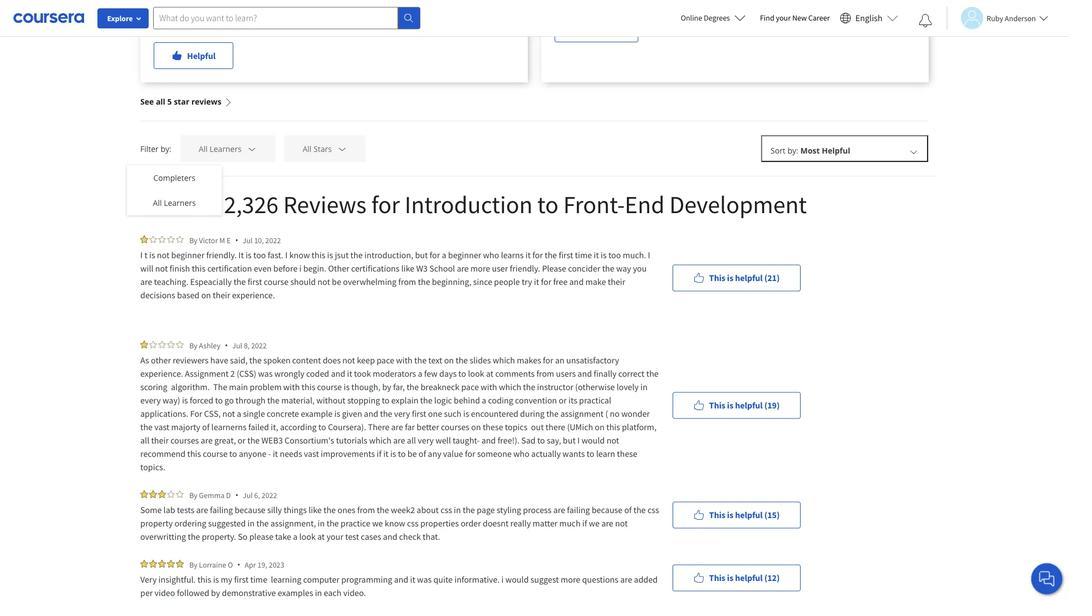 Task type: describe. For each thing, give the bounding box(es) containing it.
very
[[140, 574, 157, 585]]

0 horizontal spatial very
[[394, 408, 410, 419]]

for left an
[[543, 355, 553, 366]]

is right the it
[[246, 249, 252, 261]]

(15)
[[765, 510, 780, 521]]

(otherwise
[[575, 381, 615, 393]]

this up 'espeacially'
[[192, 263, 206, 274]]

each
[[324, 588, 342, 599]]

for down the taught-
[[465, 448, 475, 459]]

0 horizontal spatial friendly.
[[206, 249, 237, 261]]

much.
[[623, 249, 646, 261]]

time inside i t is not beginner friendly. it is too fast. i know this is jsut the introduction, but for a beginner who learns it for the first time it is too much. i will not finish this certification even before i begin. other certifications like w3 school are more user friendly. please concider the way you are teaching. espeacially the first course should not be overwhelming from the beginning, since people try it for free and make their decisions based on their experience.
[[575, 249, 592, 261]]

chevron down image for stars
[[337, 144, 347, 154]]

explore button
[[97, 8, 149, 28]]

not right does
[[343, 355, 355, 366]]

1 beginner from the left
[[171, 249, 205, 261]]

2 too from the left
[[609, 249, 621, 261]]

• right d at the bottom of the page
[[235, 490, 238, 501]]

encountered
[[471, 408, 518, 419]]

are up much
[[553, 505, 565, 516]]

your inside some lab tests are failing because silly things like the ones from the week2 about css in the page styling process are failing because of the css property ordering suggested in the assignment, in the practice we know css properties order doesnt really matter much if we are not overwritting the property. so please take a look at your test cases and check that.
[[327, 531, 344, 542]]

correct
[[618, 368, 645, 379]]

is inside very insightful. this is my first time  learning computer programming and it was quite informative. i would suggest more questions are added per video followed by demonstrative examples in each video.
[[213, 574, 219, 585]]

and down the unsatisfactory
[[578, 368, 592, 379]]

given
[[342, 408, 362, 419]]

(
[[605, 408, 608, 419]]

first inside very insightful. this is my first time  learning computer programming and it was quite informative. i would suggest more questions are added per video followed by demonstrative examples in each video.
[[234, 574, 249, 585]]

10,
[[254, 235, 264, 245]]

1 vertical spatial friendly.
[[510, 263, 540, 274]]

it right "learns"
[[526, 249, 531, 261]]

few
[[424, 368, 438, 379]]

is left (19)
[[727, 400, 734, 411]]

0 vertical spatial pace
[[377, 355, 394, 366]]

0 vertical spatial which
[[493, 355, 515, 366]]

25
[[170, 189, 194, 220]]

far,
[[393, 381, 405, 393]]

fast.
[[268, 249, 283, 261]]

in inside very insightful. this is my first time  learning computer programming and it was quite informative. i would suggest more questions are added per video followed by demonstrative examples in each video.
[[315, 588, 322, 599]]

sad
[[521, 435, 536, 446]]

for left "free"
[[541, 276, 551, 287]]

2023
[[269, 560, 284, 570]]

this for this is helpful (21)
[[709, 273, 726, 284]]

concider
[[568, 263, 600, 274]]

victor
[[199, 235, 218, 245]]

styling
[[497, 505, 521, 516]]

finish
[[170, 263, 190, 274]]

m
[[219, 235, 225, 245]]

6,
[[254, 490, 260, 500]]

have
[[210, 355, 228, 366]]

stopping
[[347, 395, 380, 406]]

2 horizontal spatial css
[[648, 505, 659, 516]]

was left great
[[224, 8, 239, 19]]

1 horizontal spatial these
[[617, 448, 638, 459]]

on up the taught-
[[471, 422, 481, 433]]

like inside i t is not beginner friendly. it is too fast. i know this is jsut the introduction, but for a beginner who learns it for the first time it is too much. i will not finish this certification even before i begin. other certifications like w3 school are more user friendly. please concider the way you are teaching. espeacially the first course should not be overwhelming from the beginning, since people try it for free and make their decisions based on their experience.
[[401, 263, 415, 274]]

recommend
[[140, 448, 185, 459]]

find your new career
[[760, 13, 830, 23]]

8,
[[244, 341, 250, 351]]

an
[[555, 355, 565, 366]]

o
[[228, 560, 233, 570]]

learnerns
[[211, 422, 247, 433]]

from inside as other reviewers have said, the spoken content does not keep pace with the text on the slides which makes for an unsatisfactory experience. assignment 2 (css) was wrongly coded and it took moderators a few days to look at comments from users and finally correct the scoring  algorithm.  the main problem with this course is though, by far, the breakneck pace with which the instructor (otherwise lovely in every way) is forced to go through the material, without stopping to explain the logic behind a coding convention or its practical applications. for css, not a single concrete example is given and the very first one such is encountered during the assignment ( no wonder the vast majorty of learnerns failed it, according to coursera). there are far better courses on these topics  out there (umich on this platform, all their courses are great, or the web3 consortium's tutorials which are all very well taught- and free!). sad to say, but i would not recommend this course to anyone - it needs vast improvements if it is to be of any value for someone who actually wants to learn these topics.
[[537, 368, 554, 379]]

english button
[[836, 0, 903, 36]]

are left far
[[391, 422, 403, 433]]

it up concider at the right top of page
[[594, 249, 599, 261]]

and inside overall experience was great as it was basically about basics and introduction to web development.
[[378, 8, 392, 19]]

in right the assignment,
[[318, 518, 325, 529]]

0 horizontal spatial vast
[[154, 422, 169, 433]]

1 vertical spatial or
[[238, 435, 246, 446]]

test
[[345, 531, 359, 542]]

this is helpful (15) button
[[673, 502, 801, 529]]

in up "please"
[[248, 518, 255, 529]]

suggested
[[208, 518, 246, 529]]

jul inside by gemma d • jul 6, 2022
[[243, 490, 253, 500]]

first inside as other reviewers have said, the spoken content does not keep pace with the text on the slides which makes for an unsatisfactory experience. assignment 2 (css) was wrongly coded and it took moderators a few days to look at comments from users and finally correct the scoring  algorithm.  the main problem with this course is though, by far, the breakneck pace with which the instructor (otherwise lovely in every way) is forced to go through the material, without stopping to explain the logic behind a coding convention or its practical applications. for css, not a single concrete example is given and the very first one such is encountered during the assignment ( no wonder the vast majorty of learnerns failed it, according to coursera). there are far better courses on these topics  out there (umich on this platform, all their courses are great, or the web3 consortium's tutorials which are all very well taught- and free!). sad to say, but i would not recommend this course to anyone - it needs vast improvements if it is to be of any value for someone who actually wants to learn these topics.
[[412, 408, 426, 419]]

1 horizontal spatial their
[[213, 290, 230, 301]]

jul inside by victor m e • jul 10, 2022
[[243, 235, 253, 245]]

1 horizontal spatial courses
[[441, 422, 470, 433]]

more inside i t is not beginner friendly. it is too fast. i know this is jsut the introduction, but for a beginner who learns it for the first time it is too much. i will not finish this certification even before i begin. other certifications like w3 school are more user friendly. please concider the way you are teaching. espeacially the first course should not be overwhelming from the beginning, since people try it for free and make their decisions based on their experience.
[[471, 263, 490, 274]]

finally
[[594, 368, 617, 379]]

if inside some lab tests are failing because silly things like the ones from the week2 about css in the page styling process are failing because of the css property ordering suggested in the assignment, in the practice we know css properties order doesnt really matter much if we are not overwritting the property. so please take a look at your test cases and check that.
[[582, 518, 587, 529]]

was right as
[[278, 8, 293, 19]]

some
[[140, 505, 162, 516]]

• right o
[[237, 560, 240, 570]]

from inside some lab tests are failing because silly things like the ones from the week2 about css in the page styling process are failing because of the css property ordering suggested in the assignment, in the practice we know css properties order doesnt really matter much if we are not overwritting the property. so please take a look at your test cases and check that.
[[357, 505, 375, 516]]

is left any
[[390, 448, 396, 459]]

chevron down image
[[909, 147, 919, 157]]

coursera).
[[328, 422, 366, 433]]

2 horizontal spatial all
[[407, 435, 416, 446]]

0 horizontal spatial css
[[407, 518, 419, 529]]

2 beginner from the left
[[448, 249, 481, 261]]

is right t
[[149, 249, 155, 261]]

by for have
[[189, 341, 197, 351]]

was inside very insightful. this is my first time  learning computer programming and it was quite informative. i would suggest more questions are added per video followed by demonstrative examples in each video.
[[417, 574, 432, 585]]

that.
[[423, 531, 440, 542]]

it,
[[271, 422, 278, 433]]

needs
[[280, 448, 302, 459]]

as other reviewers have said, the spoken content does not keep pace with the text on the slides which makes for an unsatisfactory experience. assignment 2 (css) was wrongly coded and it took moderators a few days to look at comments from users and finally correct the scoring  algorithm.  the main problem with this course is though, by far, the breakneck pace with which the instructor (otherwise lovely in every way) is forced to go through the material, without stopping to explain the logic behind a coding convention or its practical applications. for css, not a single concrete example is given and the very first one such is encountered during the assignment ( no wonder the vast majorty of learnerns failed it, according to coursera). there are far better courses on these topics  out there (umich on this platform, all their courses are great, or the web3 consortium's tutorials which are all very well taught- and free!). sad to say, but i would not recommend this course to anyone - it needs vast improvements if it is to be of any value for someone who actually wants to learn these topics.
[[140, 355, 660, 473]]

failed
[[248, 422, 269, 433]]

by for are
[[189, 490, 197, 500]]

1 vertical spatial pace
[[461, 381, 479, 393]]

not down begin.
[[318, 276, 330, 287]]

free
[[553, 276, 568, 287]]

but inside as other reviewers have said, the spoken content does not keep pace with the text on the slides which makes for an unsatisfactory experience. assignment 2 (css) was wrongly coded and it took moderators a few days to look at comments from users and finally correct the scoring  algorithm.  the main problem with this course is though, by far, the breakneck pace with which the instructor (otherwise lovely in every way) is forced to go through the material, without stopping to explain the logic behind a coding convention or its practical applications. for css, not a single concrete example is given and the very first one such is encountered during the assignment ( no wonder the vast majorty of learnerns failed it, according to coursera). there are far better courses on these topics  out there (umich on this platform, all their courses are great, or the web3 consortium's tutorials which are all very well taught- and free!). sad to say, but i would not recommend this course to anyone - it needs vast improvements if it is to be of any value for someone who actually wants to learn these topics.
[[563, 435, 576, 446]]

i right much.
[[648, 249, 650, 261]]

lorraine
[[199, 560, 226, 570]]

i left t
[[140, 249, 143, 261]]

other
[[151, 355, 171, 366]]

• up have at the left bottom of page
[[225, 340, 228, 351]]

i t is not beginner friendly. it is too fast. i know this is jsut the introduction, but for a beginner who learns it for the first time it is too much. i will not finish this certification even before i begin. other certifications like w3 school are more user friendly. please concider the way you are teaching. espeacially the first course should not be overwhelming from the beginning, since people try it for free and make their decisions based on their experience.
[[140, 249, 652, 301]]

for up please
[[533, 249, 543, 261]]

0 horizontal spatial all
[[140, 435, 149, 446]]

first down even
[[248, 276, 262, 287]]

this down majorty
[[187, 448, 201, 459]]

1 - 25 of 2,326 reviews for introduction to front-end development
[[140, 189, 807, 220]]

and down stopping at the bottom left of page
[[364, 408, 378, 419]]

without
[[316, 395, 346, 406]]

development
[[670, 189, 807, 220]]

jul inside by ashley • jul 8, 2022
[[232, 341, 242, 351]]

all learners menu item
[[127, 190, 222, 216]]

0 horizontal spatial these
[[483, 422, 503, 433]]

1 horizontal spatial with
[[396, 355, 413, 366]]

a left the coding
[[482, 395, 486, 406]]

to down far
[[398, 448, 406, 459]]

are up beginning,
[[457, 263, 469, 274]]

is left jsut
[[327, 249, 333, 261]]

all stars button
[[284, 135, 366, 162]]

in inside as other reviewers have said, the spoken content does not keep pace with the text on the slides which makes for an unsatisfactory experience. assignment 2 (css) was wrongly coded and it took moderators a few days to look at comments from users and finally correct the scoring  algorithm.  the main problem with this course is though, by far, the breakneck pace with which the instructor (otherwise lovely in every way) is forced to go through the material, without stopping to explain the logic behind a coding convention or its practical applications. for css, not a single concrete example is given and the very first one such is encountered during the assignment ( no wonder the vast majorty of learnerns failed it, according to coursera). there are far better courses on these topics  out there (umich on this platform, all their courses are great, or the web3 consortium's tutorials which are all very well taught- and free!). sad to say, but i would not recommend this course to anyone - it needs vast improvements if it is to be of any value for someone who actually wants to learn these topics.
[[641, 381, 648, 393]]

who inside as other reviewers have said, the spoken content does not keep pace with the text on the slides which makes for an unsatisfactory experience. assignment 2 (css) was wrongly coded and it took moderators a few days to look at comments from users and finally correct the scoring  algorithm.  the main problem with this course is though, by far, the breakneck pace with which the instructor (otherwise lovely in every way) is forced to go through the material, without stopping to explain the logic behind a coding convention or its practical applications. for css, not a single concrete example is given and the very first one such is encountered during the assignment ( no wonder the vast majorty of learnerns failed it, according to coursera). there are far better courses on these topics  out there (umich on this platform, all their courses are great, or the web3 consortium's tutorials which are all very well taught- and free!). sad to say, but i would not recommend this course to anyone - it needs vast improvements if it is to be of any value for someone who actually wants to learn these topics.
[[514, 448, 530, 459]]

all for all learners dropdown button on the left top of the page
[[199, 144, 208, 154]]

first up please
[[559, 249, 573, 261]]

like inside some lab tests are failing because silly things like the ones from the week2 about css in the page styling process are failing because of the css property ordering suggested in the assignment, in the practice we know css properties order doesnt really matter much if we are not overwritting the property. so please take a look at your test cases and check that.
[[309, 505, 322, 516]]

free!).
[[498, 435, 520, 446]]

someone
[[477, 448, 512, 459]]

1 because from the left
[[235, 505, 266, 516]]

for up introduction,
[[371, 189, 400, 220]]

to down example
[[318, 422, 326, 433]]

is inside button
[[727, 273, 734, 284]]

practical
[[579, 395, 611, 406]]

all inside all learners menu item
[[153, 198, 162, 208]]

1 horizontal spatial or
[[559, 395, 567, 406]]

suggest
[[531, 574, 559, 585]]

this up begin.
[[312, 249, 325, 261]]

cases
[[361, 531, 381, 542]]

coursera image
[[13, 9, 84, 27]]

who inside i t is not beginner friendly. it is too fast. i know this is jsut the introduction, but for a beginner who learns it for the first time it is too much. i will not finish this certification even before i begin. other certifications like w3 school are more user friendly. please concider the way you are teaching. espeacially the first course should not be overwhelming from the beginning, since people try it for free and make their decisions based on their experience.
[[483, 249, 499, 261]]

on up days
[[444, 355, 454, 366]]

d
[[226, 490, 231, 500]]

is left though,
[[344, 381, 350, 393]]

1 vertical spatial which
[[499, 381, 521, 393]]

look inside some lab tests are failing because silly things like the ones from the week2 about css in the page styling process are failing because of the css property ordering suggested in the assignment, in the practice we know css properties order doesnt really matter much if we are not overwritting the property. so please take a look at your test cases and check that.
[[299, 531, 316, 542]]

such
[[444, 408, 462, 419]]

this down no on the right of the page
[[606, 422, 620, 433]]

• right 'e'
[[235, 235, 238, 246]]

consortium's
[[285, 435, 334, 446]]

2,326
[[224, 189, 279, 220]]

find your new career link
[[755, 11, 836, 25]]

a left the 'few'
[[418, 368, 422, 379]]

this down coded
[[302, 381, 315, 393]]

to right sad
[[537, 435, 545, 446]]

to left learn
[[587, 448, 594, 459]]

experience. inside as other reviewers have said, the spoken content does not keep pace with the text on the slides which makes for an unsatisfactory experience. assignment 2 (css) was wrongly coded and it took moderators a few days to look at comments from users and finally correct the scoring  algorithm.  the main problem with this course is though, by far, the breakneck pace with which the instructor (otherwise lovely in every way) is forced to go through the material, without stopping to explain the logic behind a coding convention or its practical applications. for css, not a single concrete example is given and the very first one such is encountered during the assignment ( no wonder the vast majorty of learnerns failed it, according to coursera). there are far better courses on these topics  out there (umich on this platform, all their courses are great, or the web3 consortium's tutorials which are all very well taught- and free!). sad to say, but i would not recommend this course to anyone - it needs vast improvements if it is to be of any value for someone who actually wants to learn these topics.
[[140, 368, 183, 379]]

apr
[[245, 560, 256, 570]]

and up someone
[[482, 435, 496, 446]]

1 horizontal spatial star image
[[167, 236, 175, 243]]

this for this is helpful (19)
[[709, 400, 726, 411]]

some lab tests are failing because silly things like the ones from the week2 about css in the page styling process are failing because of the css property ordering suggested in the assignment, in the practice we know css properties order doesnt really matter much if we are not overwritting the property. so please take a look at your test cases and check that.
[[140, 505, 661, 542]]

online
[[681, 13, 702, 23]]

not right will
[[155, 263, 168, 274]]

1 we from the left
[[372, 518, 383, 529]]

not right t
[[157, 249, 170, 261]]

coded
[[306, 368, 329, 379]]

0 horizontal spatial -
[[157, 189, 165, 220]]

it inside overall experience was great as it was basically about basics and introduction to web development.
[[271, 8, 277, 19]]

matter
[[533, 518, 558, 529]]

2 we from the left
[[589, 518, 600, 529]]

main
[[229, 381, 248, 393]]

applications.
[[140, 408, 188, 419]]

more inside very insightful. this is my first time  learning computer programming and it was quite informative. i would suggest more questions are added per video followed by demonstrative examples in each video.
[[561, 574, 580, 585]]

to down 'great,'
[[229, 448, 237, 459]]

not up learn
[[607, 435, 619, 446]]

i inside very insightful. this is my first time  learning computer programming and it was quite informative. i would suggest more questions are added per video followed by demonstrative examples in each video.
[[502, 574, 504, 585]]

2 horizontal spatial with
[[481, 381, 497, 393]]

all learners inside menu item
[[153, 198, 196, 208]]

video.
[[343, 588, 366, 599]]

about inside some lab tests are failing because silly things like the ones from the week2 about css in the page styling process are failing because of the css property ordering suggested in the assignment, in the practice we know css properties order doesnt really matter much if we are not overwritting the property. so please take a look at your test cases and check that.
[[417, 505, 439, 516]]

concrete
[[267, 408, 299, 419]]

users
[[556, 368, 576, 379]]

this is helpful (19)
[[709, 400, 780, 411]]

helpful
[[187, 50, 216, 61]]

2 vertical spatial course
[[203, 448, 228, 459]]

by gemma d • jul 6, 2022
[[189, 490, 277, 501]]

since
[[473, 276, 492, 287]]

there
[[368, 422, 389, 433]]

1 vertical spatial very
[[418, 435, 434, 446]]

reviews
[[283, 189, 367, 220]]

look inside as other reviewers have said, the spoken content does not keep pace with the text on the slides which makes for an unsatisfactory experience. assignment 2 (css) was wrongly coded and it took moderators a few days to look at comments from users and finally correct the scoring  algorithm.  the main problem with this course is though, by far, the breakneck pace with which the instructor (otherwise lovely in every way) is forced to go through the material, without stopping to explain the logic behind a coding convention or its practical applications. for css, not a single concrete example is given and the very first one such is encountered during the assignment ( no wonder the vast majorty of learnerns failed it, according to coursera). there are far better courses on these topics  out there (umich on this platform, all their courses are great, or the web3 consortium's tutorials which are all very well taught- and free!). sad to say, but i would not recommend this course to anyone - it needs vast improvements if it is to be of any value for someone who actually wants to learn these topics.
[[468, 368, 484, 379]]

is right way)
[[182, 395, 188, 406]]

a left single
[[237, 408, 241, 419]]

programming
[[341, 574, 392, 585]]

i right fast.
[[285, 249, 288, 261]]

at inside as other reviewers have said, the spoken content does not keep pace with the text on the slides which makes for an unsatisfactory experience. assignment 2 (css) was wrongly coded and it took moderators a few days to look at comments from users and finally correct the scoring  algorithm.  the main problem with this course is though, by far, the breakneck pace with which the instructor (otherwise lovely in every way) is forced to go through the material, without stopping to explain the logic behind a coding convention or its practical applications. for css, not a single concrete example is given and the very first one such is encountered during the assignment ( no wonder the vast majorty of learnerns failed it, according to coursera). there are far better courses on these topics  out there (umich on this platform, all their courses are great, or the web3 consortium's tutorials which are all very well taught- and free!). sad to say, but i would not recommend this course to anyone - it needs vast improvements if it is to be of any value for someone who actually wants to learn these topics.
[[486, 368, 494, 379]]

to left go
[[215, 395, 223, 406]]

What do you want to learn? text field
[[153, 7, 398, 29]]

examples
[[278, 588, 313, 599]]

slides
[[470, 355, 491, 366]]

overall
[[154, 8, 180, 19]]

to right days
[[459, 368, 466, 379]]

are inside very insightful. this is my first time  learning computer programming and it was quite informative. i would suggest more questions are added per video followed by demonstrative examples in each video.
[[620, 574, 632, 585]]

there
[[546, 422, 565, 433]]

this is helpful (21)
[[709, 273, 780, 284]]

things
[[284, 505, 307, 516]]

to left explain
[[382, 395, 390, 406]]

is left 'given' at left
[[334, 408, 340, 419]]

by ashley • jul 8, 2022
[[189, 340, 267, 351]]

it right try
[[534, 276, 539, 287]]

0 horizontal spatial star image
[[158, 341, 166, 349]]

taught-
[[453, 435, 480, 446]]

is down behind
[[463, 408, 469, 419]]

all inside see all 5 star reviews button
[[156, 96, 165, 107]]

all for all stars button
[[303, 144, 312, 154]]

on right (umich
[[595, 422, 605, 433]]

0 horizontal spatial with
[[283, 381, 300, 393]]

property
[[140, 518, 173, 529]]

2022 inside by victor m e • jul 10, 2022
[[265, 235, 281, 245]]

one
[[428, 408, 442, 419]]

this for this is helpful (12)
[[709, 573, 726, 584]]

career
[[809, 13, 830, 23]]



Task type: locate. For each thing, give the bounding box(es) containing it.
is left (12)
[[727, 573, 734, 584]]

1 helpful from the top
[[735, 273, 763, 284]]

all learners inside dropdown button
[[199, 144, 242, 154]]

2 vertical spatial jul
[[243, 490, 253, 500]]

filled star image
[[140, 491, 148, 498], [158, 491, 166, 498], [158, 560, 166, 568], [176, 560, 184, 568]]

no
[[610, 408, 620, 419]]

it down web3
[[273, 448, 278, 459]]

learns
[[501, 249, 524, 261]]

0 vertical spatial like
[[401, 263, 415, 274]]

this left (12)
[[709, 573, 726, 584]]

of inside some lab tests are failing because silly things like the ones from the week2 about css in the page styling process are failing because of the css property ordering suggested in the assignment, in the practice we know css properties order doesnt really matter much if we are not overwritting the property. so please take a look at your test cases and check that.
[[624, 505, 632, 516]]

chat with us image
[[1038, 570, 1056, 588]]

the
[[351, 249, 363, 261], [545, 249, 557, 261], [602, 263, 615, 274], [234, 276, 246, 287], [418, 276, 430, 287], [249, 355, 262, 366], [414, 355, 427, 366], [456, 355, 468, 366], [646, 368, 659, 379], [407, 381, 419, 393], [523, 381, 535, 393], [267, 395, 280, 406], [420, 395, 433, 406], [380, 408, 392, 419], [546, 408, 559, 419], [140, 422, 153, 433], [247, 435, 260, 446], [324, 505, 336, 516], [377, 505, 389, 516], [463, 505, 475, 516], [634, 505, 646, 516], [256, 518, 269, 529], [327, 518, 339, 529], [188, 531, 200, 542]]

i right informative. on the left bottom of the page
[[502, 574, 504, 585]]

1 vertical spatial 2022
[[251, 341, 267, 351]]

are left 'great,'
[[201, 435, 213, 446]]

1 vertical spatial i
[[502, 574, 504, 585]]

time
[[575, 249, 592, 261], [250, 574, 267, 585]]

the
[[213, 381, 227, 393]]

try
[[522, 276, 532, 287]]

course up without
[[317, 381, 342, 393]]

in right lovely
[[641, 381, 648, 393]]

chevron down image
[[247, 144, 257, 154], [337, 144, 347, 154]]

look
[[468, 368, 484, 379], [299, 531, 316, 542]]

this is helpful (15)
[[709, 510, 780, 521]]

0 horizontal spatial at
[[317, 531, 325, 542]]

this inside this is helpful (19) button
[[709, 400, 726, 411]]

show notifications image
[[919, 14, 932, 27]]

0 horizontal spatial but
[[415, 249, 428, 261]]

1 horizontal spatial be
[[408, 448, 417, 459]]

2 horizontal spatial star image
[[176, 236, 184, 243]]

1 vertical spatial vast
[[304, 448, 319, 459]]

0 horizontal spatial about
[[329, 8, 351, 19]]

for up school
[[430, 249, 440, 261]]

all up 'recommend'
[[140, 435, 149, 446]]

take
[[275, 531, 291, 542]]

or left the its at the bottom of page
[[559, 395, 567, 406]]

2 vertical spatial which
[[369, 435, 392, 446]]

0 horizontal spatial learners
[[164, 198, 196, 208]]

1 horizontal spatial friendly.
[[510, 263, 540, 274]]

1 vertical spatial course
[[317, 381, 342, 393]]

learners down "completers" menu item
[[164, 198, 196, 208]]

helpful
[[735, 273, 763, 284], [735, 400, 763, 411], [735, 510, 763, 521], [735, 573, 763, 584]]

chevron down image right the stars
[[337, 144, 347, 154]]

0 vertical spatial from
[[398, 276, 416, 287]]

0 vertical spatial who
[[483, 249, 499, 261]]

by lorraine o • apr 19, 2023
[[189, 560, 284, 570]]

well
[[436, 435, 451, 446]]

make
[[586, 276, 606, 287]]

3 by from the top
[[189, 490, 197, 500]]

would inside as other reviewers have said, the spoken content does not keep pace with the text on the slides which makes for an unsatisfactory experience. assignment 2 (css) was wrongly coded and it took moderators a few days to look at comments from users and finally correct the scoring  algorithm.  the main problem with this course is though, by far, the breakneck pace with which the instructor (otherwise lovely in every way) is forced to go through the material, without stopping to explain the logic behind a coding convention or its practical applications. for css, not a single concrete example is given and the very first one such is encountered during the assignment ( no wonder the vast majorty of learnerns failed it, according to coursera). there are far better courses on these topics  out there (umich on this platform, all their courses are great, or the web3 consortium's tutorials which are all very well taught- and free!). sad to say, but i would not recommend this course to anyone - it needs vast improvements if it is to be of any value for someone who actually wants to learn these topics.
[[582, 435, 605, 446]]

very down explain
[[394, 408, 410, 419]]

like left "w3"
[[401, 263, 415, 274]]

all inside all stars button
[[303, 144, 312, 154]]

star
[[174, 96, 189, 107]]

0 horizontal spatial your
[[327, 531, 344, 542]]

4 this from the top
[[709, 573, 726, 584]]

this is helpful (21) button
[[673, 265, 801, 292]]

are right tests
[[196, 505, 208, 516]]

this inside this is helpful (12) button
[[709, 573, 726, 584]]

all right '1'
[[153, 198, 162, 208]]

2022 inside by ashley • jul 8, 2022
[[251, 341, 267, 351]]

was up problem
[[258, 368, 273, 379]]

- right '1'
[[157, 189, 165, 220]]

0 horizontal spatial failing
[[210, 505, 233, 516]]

all
[[156, 96, 165, 107], [140, 435, 149, 446], [407, 435, 416, 446]]

0 vertical spatial learners
[[210, 144, 242, 154]]

and down does
[[331, 368, 345, 379]]

all left the stars
[[303, 144, 312, 154]]

on down 'espeacially'
[[201, 290, 211, 301]]

pace
[[377, 355, 394, 366], [461, 381, 479, 393]]

actually
[[531, 448, 561, 459]]

this inside this is helpful (15) button
[[709, 510, 726, 521]]

0 vertical spatial your
[[776, 13, 791, 23]]

0 horizontal spatial course
[[203, 448, 228, 459]]

find
[[760, 13, 775, 23]]

your
[[776, 13, 791, 23], [327, 531, 344, 542]]

better
[[417, 422, 439, 433]]

i inside as other reviewers have said, the spoken content does not keep pace with the text on the slides which makes for an unsatisfactory experience. assignment 2 (css) was wrongly coded and it took moderators a few days to look at comments from users and finally correct the scoring  algorithm.  the main problem with this course is though, by far, the breakneck pace with which the instructor (otherwise lovely in every way) is forced to go through the material, without stopping to explain the logic behind a coding convention or its practical applications. for css, not a single concrete example is given and the very first one such is encountered during the assignment ( no wonder the vast majorty of learnerns failed it, according to coursera). there are far better courses on these topics  out there (umich on this platform, all their courses are great, or the web3 consortium's tutorials which are all very well taught- and free!). sad to say, but i would not recommend this course to anyone - it needs vast improvements if it is to be of any value for someone who actually wants to learn these topics.
[[578, 435, 580, 446]]

0 vertical spatial their
[[608, 276, 625, 287]]

know inside some lab tests are failing because silly things like the ones from the week2 about css in the page styling process are failing because of the css property ordering suggested in the assignment, in the practice we know css properties order doesnt really matter much if we are not overwritting the property. so please take a look at your test cases and check that.
[[385, 518, 405, 529]]

1 horizontal spatial i
[[502, 574, 504, 585]]

learners inside dropdown button
[[210, 144, 242, 154]]

learners inside menu item
[[164, 198, 196, 208]]

your inside 'link'
[[776, 13, 791, 23]]

1 vertical spatial who
[[514, 448, 530, 459]]

introduction
[[405, 189, 533, 220]]

1 vertical spatial but
[[563, 435, 576, 446]]

0 vertical spatial about
[[329, 8, 351, 19]]

1 vertical spatial their
[[213, 290, 230, 301]]

2 this from the top
[[709, 400, 726, 411]]

0 vertical spatial be
[[332, 276, 341, 287]]

1 horizontal spatial like
[[401, 263, 415, 274]]

was inside as other reviewers have said, the spoken content does not keep pace with the text on the slides which makes for an unsatisfactory experience. assignment 2 (css) was wrongly coded and it took moderators a few days to look at comments from users and finally correct the scoring  algorithm.  the main problem with this course is though, by far, the breakneck pace with which the instructor (otherwise lovely in every way) is forced to go through the material, without stopping to explain the logic behind a coding convention or its practical applications. for css, not a single concrete example is given and the very first one such is encountered during the assignment ( no wonder the vast majorty of learnerns failed it, according to coursera). there are far better courses on these topics  out there (umich on this platform, all their courses are great, or the web3 consortium's tutorials which are all very well taught- and free!). sad to say, but i would not recommend this course to anyone - it needs vast improvements if it is to be of any value for someone who actually wants to learn these topics.
[[258, 368, 273, 379]]

star image
[[149, 236, 157, 243], [158, 236, 166, 243], [149, 341, 157, 349], [167, 341, 175, 349], [176, 341, 184, 349], [167, 491, 175, 498], [176, 491, 184, 498]]

1 horizontal spatial we
[[589, 518, 600, 529]]

pace up behind
[[461, 381, 479, 393]]

helpful button
[[154, 42, 233, 69]]

and inside some lab tests are failing because silly things like the ones from the week2 about css in the page styling process are failing because of the css property ordering suggested in the assignment, in the practice we know css properties order doesnt really matter much if we are not overwritting the property. so please take a look at your test cases and check that.
[[383, 531, 397, 542]]

0 horizontal spatial because
[[235, 505, 266, 516]]

you
[[633, 263, 647, 274]]

1 vertical spatial these
[[617, 448, 638, 459]]

chevron down image for learners
[[247, 144, 257, 154]]

1 horizontal spatial vast
[[304, 448, 319, 459]]

a inside i t is not beginner friendly. it is too fast. i know this is jsut the introduction, but for a beginner who learns it for the first time it is too much. i will not finish this certification even before i begin. other certifications like w3 school are more user friendly. please concider the way you are teaching. espeacially the first course should not be overwhelming from the beginning, since people try it for free and make their decisions based on their experience.
[[442, 249, 446, 261]]

in up order
[[454, 505, 461, 516]]

about
[[329, 8, 351, 19], [417, 505, 439, 516]]

0 horizontal spatial or
[[238, 435, 246, 446]]

1 vertical spatial all learners
[[153, 198, 196, 208]]

0 vertical spatial friendly.
[[206, 249, 237, 261]]

courses down majorty
[[171, 435, 199, 446]]

it left took
[[347, 368, 352, 379]]

tutorials
[[336, 435, 367, 446]]

your left test
[[327, 531, 344, 542]]

according
[[280, 422, 317, 433]]

on inside i t is not beginner friendly. it is too fast. i know this is jsut the introduction, but for a beginner who learns it for the first time it is too much. i will not finish this certification even before i begin. other certifications like w3 school are more user friendly. please concider the way you are teaching. espeacially the first course should not be overwhelming from the beginning, since people try it for free and make their decisions based on their experience.
[[201, 290, 211, 301]]

it inside very insightful. this is my first time  learning computer programming and it was quite informative. i would suggest more questions are added per video followed by demonstrative examples in each video.
[[410, 574, 415, 585]]

1 horizontal spatial too
[[609, 249, 621, 261]]

by left victor
[[189, 235, 197, 245]]

chevron down image up 2,326
[[247, 144, 257, 154]]

1 chevron down image from the left
[[247, 144, 257, 154]]

by inside very insightful. this is my first time  learning computer programming and it was quite informative. i would suggest more questions are added per video followed by demonstrative examples in each video.
[[211, 588, 220, 599]]

1 vertical spatial at
[[317, 531, 325, 542]]

5
[[167, 96, 172, 107]]

2 by from the top
[[189, 341, 197, 351]]

to left the front-
[[537, 189, 559, 220]]

not up learnerns
[[222, 408, 235, 419]]

we right much
[[589, 518, 600, 529]]

0 horizontal spatial from
[[357, 505, 375, 516]]

by for not
[[189, 235, 197, 245]]

2 helpful from the top
[[735, 400, 763, 411]]

0 horizontal spatial their
[[151, 435, 169, 446]]

0 vertical spatial 2022
[[265, 235, 281, 245]]

1 failing from the left
[[210, 505, 233, 516]]

all down far
[[407, 435, 416, 446]]

too
[[253, 249, 266, 261], [609, 249, 621, 261]]

1 vertical spatial more
[[561, 574, 580, 585]]

to inside overall experience was great as it was basically about basics and introduction to web development.
[[442, 8, 450, 19]]

these down encountered
[[483, 422, 503, 433]]

and inside i t is not beginner friendly. it is too fast. i know this is jsut the introduction, but for a beginner who learns it for the first time it is too much. i will not finish this certification even before i begin. other certifications like w3 school are more user friendly. please concider the way you are teaching. espeacially the first course should not be overwhelming from the beginning, since people try it for free and make their decisions based on their experience.
[[569, 276, 584, 287]]

even
[[254, 263, 272, 274]]

helpful inside button
[[735, 273, 763, 284]]

2 vertical spatial 2022
[[262, 490, 277, 500]]

jul left 8,
[[232, 341, 242, 351]]

failing up suggested
[[210, 505, 233, 516]]

jul
[[243, 235, 253, 245], [232, 341, 242, 351], [243, 490, 253, 500]]

it down there
[[383, 448, 389, 459]]

from inside i t is not beginner friendly. it is too fast. i know this is jsut the introduction, but for a beginner who learns it for the first time it is too much. i will not finish this certification even before i begin. other certifications like w3 school are more user friendly. please concider the way you are teaching. espeacially the first course should not be overwhelming from the beginning, since people try it for free and make their decisions based on their experience.
[[398, 276, 416, 287]]

though,
[[351, 381, 381, 393]]

menu
[[127, 165, 222, 216]]

1 horizontal spatial look
[[468, 368, 484, 379]]

at left test
[[317, 531, 325, 542]]

this left (19)
[[709, 400, 726, 411]]

0 horizontal spatial courses
[[171, 435, 199, 446]]

2 failing from the left
[[567, 505, 590, 516]]

2 horizontal spatial all
[[303, 144, 312, 154]]

e
[[227, 235, 231, 245]]

property.
[[202, 531, 236, 542]]

text
[[428, 355, 442, 366]]

1 too from the left
[[253, 249, 266, 261]]

19,
[[258, 560, 267, 570]]

by inside by ashley • jul 8, 2022
[[189, 341, 197, 351]]

please
[[542, 263, 566, 274]]

0 horizontal spatial pace
[[377, 355, 394, 366]]

not inside some lab tests are failing because silly things like the ones from the week2 about css in the page styling process are failing because of the css property ordering suggested in the assignment, in the practice we know css properties order doesnt really matter much if we are not overwritting the property. so please take a look at your test cases and check that.
[[615, 518, 628, 529]]

0 horizontal spatial too
[[253, 249, 266, 261]]

vast down applications.
[[154, 422, 169, 433]]

2022 right 6,
[[262, 490, 277, 500]]

by for is
[[189, 560, 197, 570]]

their
[[608, 276, 625, 287], [213, 290, 230, 301], [151, 435, 169, 446]]

star image up finish
[[167, 236, 175, 243]]

would left suggest
[[506, 574, 529, 585]]

are right much
[[602, 518, 613, 529]]

1 horizontal spatial know
[[385, 518, 405, 529]]

convention
[[515, 395, 557, 406]]

and
[[378, 8, 392, 19], [569, 276, 584, 287], [331, 368, 345, 379], [578, 368, 592, 379], [364, 408, 378, 419], [482, 435, 496, 446], [383, 531, 397, 542], [394, 574, 408, 585]]

4 by from the top
[[189, 560, 197, 570]]

helpful for (15)
[[735, 510, 763, 521]]

and right cases
[[383, 531, 397, 542]]

are down will
[[140, 276, 152, 287]]

1 vertical spatial courses
[[171, 435, 199, 446]]

as
[[261, 8, 270, 19]]

by inside as other reviewers have said, the spoken content does not keep pace with the text on the slides which makes for an unsatisfactory experience. assignment 2 (css) was wrongly coded and it took moderators a few days to look at comments from users and finally correct the scoring  algorithm.  the main problem with this course is though, by far, the breakneck pace with which the instructor (otherwise lovely in every way) is forced to go through the material, without stopping to explain the logic behind a coding convention or its practical applications. for css, not a single concrete example is given and the very first one such is encountered during the assignment ( no wonder the vast majorty of learnerns failed it, according to coursera). there are far better courses on these topics  out there (umich on this platform, all their courses are great, or the web3 consortium's tutorials which are all very well taught- and free!). sad to say, but i would not recommend this course to anyone - it needs vast improvements if it is to be of any value for someone who actually wants to learn these topics.
[[382, 381, 391, 393]]

2 chevron down image from the left
[[337, 144, 347, 154]]

are down far
[[393, 435, 405, 446]]

1 vertical spatial be
[[408, 448, 417, 459]]

see all 5 star reviews
[[140, 96, 222, 107]]

first
[[559, 249, 573, 261], [248, 276, 262, 287], [412, 408, 426, 419], [234, 574, 249, 585]]

at inside some lab tests are failing because silly things like the ones from the week2 about css in the page styling process are failing because of the css property ordering suggested in the assignment, in the practice we know css properties order doesnt really matter much if we are not overwritting the property. so please take a look at your test cases and check that.
[[317, 531, 325, 542]]

helpful left (15)
[[735, 510, 763, 521]]

its
[[569, 395, 577, 406]]

through
[[236, 395, 265, 406]]

filter
[[140, 143, 159, 154]]

0 vertical spatial know
[[289, 249, 310, 261]]

0 vertical spatial at
[[486, 368, 494, 379]]

beginner up school
[[448, 249, 481, 261]]

None search field
[[153, 7, 420, 29]]

1 horizontal spatial very
[[418, 435, 434, 446]]

by inside by gemma d • jul 6, 2022
[[189, 490, 197, 500]]

1 horizontal spatial about
[[417, 505, 439, 516]]

1
[[140, 189, 152, 220]]

i
[[140, 249, 143, 261], [285, 249, 288, 261], [648, 249, 650, 261], [578, 435, 580, 446]]

(12)
[[765, 573, 780, 584]]

2 horizontal spatial course
[[317, 381, 342, 393]]

learn
[[596, 448, 615, 459]]

about inside overall experience was great as it was basically about basics and introduction to web development.
[[329, 8, 351, 19]]

or
[[559, 395, 567, 406], [238, 435, 246, 446]]

2 because from the left
[[592, 505, 623, 516]]

are left added
[[620, 574, 632, 585]]

this left (15)
[[709, 510, 726, 521]]

1 horizontal spatial failing
[[567, 505, 590, 516]]

2 vertical spatial from
[[357, 505, 375, 516]]

2022 inside by gemma d • jul 6, 2022
[[262, 490, 277, 500]]

0 horizontal spatial all
[[153, 198, 162, 208]]

anyone
[[239, 448, 266, 459]]

2 horizontal spatial from
[[537, 368, 554, 379]]

1 vertical spatial like
[[309, 505, 322, 516]]

1 horizontal spatial time
[[575, 249, 592, 261]]

is left (15)
[[727, 510, 734, 521]]

0 vertical spatial very
[[394, 408, 410, 419]]

this for this is helpful (15)
[[709, 510, 726, 521]]

if inside as other reviewers have said, the spoken content does not keep pace with the text on the slides which makes for an unsatisfactory experience. assignment 2 (css) was wrongly coded and it took moderators a few days to look at comments from users and finally correct the scoring  algorithm.  the main problem with this course is though, by far, the breakneck pace with which the instructor (otherwise lovely in every way) is forced to go through the material, without stopping to explain the logic behind a coding convention or its practical applications. for css, not a single concrete example is given and the very first one such is encountered during the assignment ( no wonder the vast majorty of learnerns failed it, according to coursera). there are far better courses on these topics  out there (umich on this platform, all their courses are great, or the web3 consortium's tutorials which are all very well taught- and free!). sad to say, but i would not recommend this course to anyone - it needs vast improvements if it is to be of any value for someone who actually wants to learn these topics.
[[377, 448, 382, 459]]

experience. inside i t is not beginner friendly. it is too fast. i know this is jsut the introduction, but for a beginner who learns it for the first time it is too much. i will not finish this certification even before i begin. other certifications like w3 school are more user friendly. please concider the way you are teaching. espeacially the first course should not be overwhelming from the beginning, since people try it for free and make their decisions based on their experience.
[[232, 290, 275, 301]]

at down slides on the left bottom of the page
[[486, 368, 494, 379]]

overwritting
[[140, 531, 186, 542]]

we
[[372, 518, 383, 529], [589, 518, 600, 529]]

1 vertical spatial from
[[537, 368, 554, 379]]

be left any
[[408, 448, 417, 459]]

all learners down reviews
[[199, 144, 242, 154]]

but inside i t is not beginner friendly. it is too fast. i know this is jsut the introduction, but for a beginner who learns it for the first time it is too much. i will not finish this certification even before i begin. other certifications like w3 school are more user friendly. please concider the way you are teaching. espeacially the first course should not be overwhelming from the beginning, since people try it for free and make their decisions based on their experience.
[[415, 249, 428, 261]]

1 horizontal spatial if
[[582, 518, 587, 529]]

time inside very insightful. this is my first time  learning computer programming and it was quite informative. i would suggest more questions are added per video followed by demonstrative examples in each video.
[[250, 574, 267, 585]]

know inside i t is not beginner friendly. it is too fast. i know this is jsut the introduction, but for a beginner who learns it for the first time it is too much. i will not finish this certification even before i begin. other certifications like w3 school are more user friendly. please concider the way you are teaching. espeacially the first course should not be overwhelming from the beginning, since people try it for free and make their decisions based on their experience.
[[289, 249, 310, 261]]

1 this from the top
[[709, 273, 726, 284]]

2 vertical spatial their
[[151, 435, 169, 446]]

a inside some lab tests are failing because silly things like the ones from the week2 about css in the page styling process are failing because of the css property ordering suggested in the assignment, in the practice we know css properties order doesnt really matter much if we are not overwritting the property. so please take a look at your test cases and check that.
[[293, 531, 298, 542]]

too up the way
[[609, 249, 621, 261]]

- inside as other reviewers have said, the spoken content does not keep pace with the text on the slides which makes for an unsatisfactory experience. assignment 2 (css) was wrongly coded and it took moderators a few days to look at comments from users and finally correct the scoring  algorithm.  the main problem with this course is though, by far, the breakneck pace with which the instructor (otherwise lovely in every way) is forced to go through the material, without stopping to explain the logic behind a coding convention or its practical applications. for css, not a single concrete example is given and the very first one such is encountered during the assignment ( no wonder the vast majorty of learnerns failed it, according to coursera). there are far better courses on these topics  out there (umich on this platform, all their courses are great, or the web3 consortium's tutorials which are all very well taught- and free!). sad to say, but i would not recommend this course to anyone - it needs vast improvements if it is to be of any value for someone who actually wants to learn these topics.
[[268, 448, 271, 459]]

1 horizontal spatial all
[[199, 144, 208, 154]]

1 horizontal spatial who
[[514, 448, 530, 459]]

(21)
[[765, 273, 780, 284]]

4 helpful from the top
[[735, 573, 763, 584]]

overall experience was great as it was basically about basics and introduction to web development.
[[154, 8, 467, 32]]

i inside i t is not beginner friendly. it is too fast. i know this is jsut the introduction, but for a beginner who learns it for the first time it is too much. i will not finish this certification even before i begin. other certifications like w3 school are more user friendly. please concider the way you are teaching. espeacially the first course should not be overwhelming from the beginning, since people try it for free and make their decisions based on their experience.
[[299, 263, 302, 274]]

i up should
[[299, 263, 302, 274]]

helpful for (12)
[[735, 573, 763, 584]]

1 vertical spatial would
[[506, 574, 529, 585]]

by inside 'by lorraine o • apr 19, 2023'
[[189, 560, 197, 570]]

1 horizontal spatial but
[[563, 435, 576, 446]]

by left the lorraine
[[189, 560, 197, 570]]

0 horizontal spatial like
[[309, 505, 322, 516]]

single
[[243, 408, 265, 419]]

assignment
[[185, 368, 229, 379]]

0 horizontal spatial more
[[471, 263, 490, 274]]

0 horizontal spatial by
[[211, 588, 220, 599]]

see
[[140, 96, 154, 107]]

1 horizontal spatial your
[[776, 13, 791, 23]]

way)
[[163, 395, 180, 406]]

1 by from the top
[[189, 235, 197, 245]]

1 horizontal spatial course
[[264, 276, 289, 287]]

all inside all learners dropdown button
[[199, 144, 208, 154]]

by:
[[161, 143, 171, 154]]

0 vertical spatial course
[[264, 276, 289, 287]]

star image
[[167, 236, 175, 243], [176, 236, 184, 243], [158, 341, 166, 349]]

1 horizontal spatial more
[[561, 574, 580, 585]]

be inside as other reviewers have said, the spoken content does not keep pace with the text on the slides which makes for an unsatisfactory experience. assignment 2 (css) was wrongly coded and it took moderators a few days to look at comments from users and finally correct the scoring  algorithm.  the main problem with this course is though, by far, the breakneck pace with which the instructor (otherwise lovely in every way) is forced to go through the material, without stopping to explain the logic behind a coding convention or its practical applications. for css, not a single concrete example is given and the very first one such is encountered during the assignment ( no wonder the vast majorty of learnerns failed it, according to coursera). there are far better courses on these topics  out there (umich on this platform, all their courses are great, or the web3 consortium's tutorials which are all very well taught- and free!). sad to say, but i would not recommend this course to anyone - it needs vast improvements if it is to be of any value for someone who actually wants to learn these topics.
[[408, 448, 417, 459]]

who
[[483, 249, 499, 261], [514, 448, 530, 459]]

chevron down image inside all learners dropdown button
[[247, 144, 257, 154]]

lab
[[164, 505, 175, 516]]

if down there
[[377, 448, 382, 459]]

wants
[[563, 448, 585, 459]]

with down wrongly at the left bottom of the page
[[283, 381, 300, 393]]

filter by:
[[140, 143, 171, 154]]

this inside very insightful. this is my first time  learning computer programming and it was quite informative. i would suggest more questions are added per video followed by demonstrative examples in each video.
[[198, 574, 211, 585]]

time up concider at the right top of page
[[575, 249, 592, 261]]

is left my
[[213, 574, 219, 585]]

helpful for (19)
[[735, 400, 763, 411]]

1 horizontal spatial learners
[[210, 144, 242, 154]]

by inside by victor m e • jul 10, 2022
[[189, 235, 197, 245]]

know up before
[[289, 249, 310, 261]]

3 this from the top
[[709, 510, 726, 521]]

ruby anderson
[[987, 13, 1036, 23]]

from up instructor
[[537, 368, 554, 379]]

ordering
[[175, 518, 206, 529]]

2022 right 8,
[[251, 341, 267, 351]]

certification
[[207, 263, 252, 274]]

1 horizontal spatial experience.
[[232, 290, 275, 301]]

jul left 6,
[[243, 490, 253, 500]]

first right my
[[234, 574, 249, 585]]

would inside very insightful. this is my first time  learning computer programming and it was quite informative. i would suggest more questions are added per video followed by demonstrative examples in each video.
[[506, 574, 529, 585]]

1 vertical spatial learners
[[164, 198, 196, 208]]

to
[[442, 8, 450, 19], [537, 189, 559, 220], [459, 368, 466, 379], [215, 395, 223, 406], [382, 395, 390, 406], [318, 422, 326, 433], [537, 435, 545, 446], [229, 448, 237, 459], [398, 448, 406, 459], [587, 448, 594, 459]]

1 horizontal spatial css
[[441, 505, 452, 516]]

3 helpful from the top
[[735, 510, 763, 521]]

1 vertical spatial about
[[417, 505, 439, 516]]

based
[[177, 290, 200, 301]]

doesnt
[[483, 518, 509, 529]]

know
[[289, 249, 310, 261], [385, 518, 405, 529]]

and inside very insightful. this is my first time  learning computer programming and it was quite informative. i would suggest more questions are added per video followed by demonstrative examples in each video.
[[394, 574, 408, 585]]

2 horizontal spatial their
[[608, 276, 625, 287]]

1 horizontal spatial by
[[382, 381, 391, 393]]

is up make
[[601, 249, 607, 261]]

0 vertical spatial look
[[468, 368, 484, 379]]

this inside this is helpful (21) button
[[709, 273, 726, 284]]

like
[[401, 263, 415, 274], [309, 505, 322, 516]]

web
[[452, 8, 467, 19]]

helpful for (21)
[[735, 273, 763, 284]]

ruby anderson button
[[947, 7, 1048, 29]]

by left far,
[[382, 381, 391, 393]]

ruby
[[987, 13, 1003, 23]]

beginner up finish
[[171, 249, 205, 261]]

completers menu item
[[127, 165, 222, 190]]

know down week2
[[385, 518, 405, 529]]

2022 right 10,
[[265, 235, 281, 245]]

0 vertical spatial vast
[[154, 422, 169, 433]]

this is helpful (19) button
[[673, 392, 801, 419]]

followed
[[177, 588, 209, 599]]

about left basics
[[329, 8, 351, 19]]

1 vertical spatial look
[[299, 531, 316, 542]]

course inside i t is not beginner friendly. it is too fast. i know this is jsut the introduction, but for a beginner who learns it for the first time it is too much. i will not finish this certification even before i begin. other certifications like w3 school are more user friendly. please concider the way you are teaching. espeacially the first course should not be overwhelming from the beginning, since people try it for free and make their decisions based on their experience.
[[264, 276, 289, 287]]

be inside i t is not beginner friendly. it is too fast. i know this is jsut the introduction, but for a beginner who learns it for the first time it is too much. i will not finish this certification even before i begin. other certifications like w3 school are more user friendly. please concider the way you are teaching. espeacially the first course should not be overwhelming from the beginning, since people try it for free and make their decisions based on their experience.
[[332, 276, 341, 287]]

0 horizontal spatial who
[[483, 249, 499, 261]]

filled star image
[[140, 236, 148, 243], [140, 341, 148, 349], [149, 491, 157, 498], [140, 560, 148, 568], [149, 560, 157, 568], [167, 560, 175, 568]]

0 horizontal spatial beginner
[[171, 249, 205, 261]]

for
[[371, 189, 400, 220], [430, 249, 440, 261], [533, 249, 543, 261], [541, 276, 551, 287], [543, 355, 553, 366], [465, 448, 475, 459]]

this down the lorraine
[[198, 574, 211, 585]]

menu containing completers
[[127, 165, 222, 216]]

spoken
[[263, 355, 291, 366]]

web3
[[261, 435, 283, 446]]

comments
[[495, 368, 535, 379]]

their inside as other reviewers have said, the spoken content does not keep pace with the text on the slides which makes for an unsatisfactory experience. assignment 2 (css) was wrongly coded and it took moderators a few days to look at comments from users and finally correct the scoring  algorithm.  the main problem with this course is though, by far, the breakneck pace with which the instructor (otherwise lovely in every way) is forced to go through the material, without stopping to explain the logic behind a coding convention or its practical applications. for css, not a single concrete example is given and the very first one such is encountered during the assignment ( no wonder the vast majorty of learnerns failed it, according to coursera). there are far better courses on these topics  out there (umich on this platform, all their courses are great, or the web3 consortium's tutorials which are all very well taught- and free!). sad to say, but i would not recommend this course to anyone - it needs vast improvements if it is to be of any value for someone who actually wants to learn these topics.
[[151, 435, 169, 446]]

logic
[[434, 395, 452, 406]]

very down better
[[418, 435, 434, 446]]

look down the assignment,
[[299, 531, 316, 542]]

jul left 10,
[[243, 235, 253, 245]]

chevron down image inside all stars button
[[337, 144, 347, 154]]

helpful left the (21)
[[735, 273, 763, 284]]

1 vertical spatial by
[[211, 588, 220, 599]]



Task type: vqa. For each thing, say whether or not it's contained in the screenshot.


